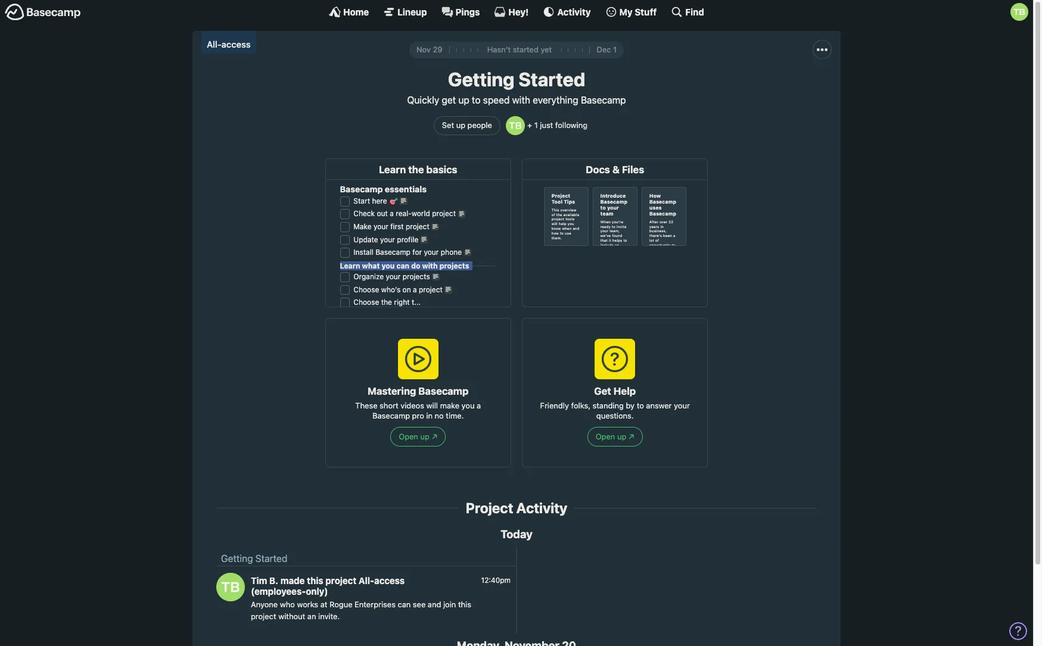 Task type: vqa. For each thing, say whether or not it's contained in the screenshot.
JOIN
yes



Task type: describe. For each thing, give the bounding box(es) containing it.
0 horizontal spatial tim burton image
[[216, 573, 245, 602]]

this inside "anyone who works at rogue enterprises can see and join this project without an invite."
[[458, 600, 471, 610]]

my
[[619, 6, 633, 17]]

home
[[343, 6, 369, 17]]

stuff
[[635, 6, 657, 17]]

set
[[442, 120, 454, 130]]

this inside tim b. made this project all-access (employees-only)
[[307, 576, 323, 586]]

lineup
[[398, 6, 427, 17]]

1 for +
[[534, 120, 538, 130]]

see
[[413, 600, 426, 610]]

find
[[686, 6, 704, 17]]

just
[[540, 120, 553, 130]]

project inside tim b. made this project all-access (employees-only)
[[326, 576, 357, 586]]

12:40pm element
[[481, 576, 511, 585]]

can
[[398, 600, 411, 610]]

basecamp
[[581, 95, 626, 105]]

12:40pm
[[481, 576, 511, 585]]

project inside "anyone who works at rogue enterprises can see and join this project without an invite."
[[251, 612, 276, 621]]

+ 1 just following
[[527, 120, 588, 130]]

set up people
[[442, 120, 492, 130]]

getting started
[[221, 554, 287, 564]]

my stuff button
[[605, 6, 657, 18]]

quickly
[[407, 95, 439, 105]]

only)
[[306, 586, 328, 597]]

0 horizontal spatial all-
[[207, 38, 222, 49]]

all-access
[[207, 38, 251, 49]]

hasn't
[[487, 45, 511, 54]]

switch accounts image
[[5, 3, 81, 21]]

invite.
[[318, 612, 340, 621]]

dec  1
[[597, 45, 617, 54]]

getting started quickly get up to speed with everything basecamp
[[407, 68, 626, 105]]

29
[[433, 45, 442, 54]]

people
[[468, 120, 492, 130]]

tim
[[251, 576, 267, 586]]

speed
[[483, 95, 510, 105]]

join
[[443, 600, 456, 610]]

without
[[278, 612, 305, 621]]

getting for getting started
[[221, 554, 253, 564]]

nov 29
[[417, 45, 442, 54]]

home link
[[329, 6, 369, 18]]

hey! button
[[494, 6, 529, 18]]

0 vertical spatial access
[[221, 38, 251, 49]]

set up people link
[[434, 116, 500, 135]]



Task type: locate. For each thing, give the bounding box(es) containing it.
activity
[[557, 6, 591, 17], [516, 500, 567, 516]]

1 vertical spatial up
[[456, 120, 465, 130]]

(employees-
[[251, 586, 306, 597]]

1 vertical spatial getting
[[221, 554, 253, 564]]

0 horizontal spatial project
[[251, 612, 276, 621]]

today
[[501, 528, 533, 541]]

and
[[428, 600, 441, 610]]

started up everything
[[519, 68, 585, 90]]

project up the 'rogue'
[[326, 576, 357, 586]]

hasn't started yet
[[487, 45, 552, 54]]

1 vertical spatial 1
[[534, 120, 538, 130]]

started
[[513, 45, 539, 54]]

nov
[[417, 45, 431, 54]]

all-access element
[[201, 31, 256, 53]]

0 vertical spatial activity
[[557, 6, 591, 17]]

up
[[458, 95, 469, 105], [456, 120, 465, 130]]

1 vertical spatial project
[[251, 612, 276, 621]]

find button
[[671, 6, 704, 18]]

tim b. made this project all-access (employees-only)
[[251, 576, 405, 597]]

activity left my
[[557, 6, 591, 17]]

1 horizontal spatial 1
[[613, 45, 617, 54]]

up inside getting started quickly get up to speed with everything basecamp
[[458, 95, 469, 105]]

1 vertical spatial activity
[[516, 500, 567, 516]]

0 vertical spatial getting
[[448, 68, 515, 90]]

my stuff
[[619, 6, 657, 17]]

all- inside tim b. made this project all-access (employees-only)
[[359, 576, 374, 586]]

1 horizontal spatial this
[[458, 600, 471, 610]]

activity inside "main" element
[[557, 6, 591, 17]]

project down anyone
[[251, 612, 276, 621]]

0 vertical spatial tim burton image
[[1011, 3, 1029, 21]]

0 horizontal spatial started
[[255, 554, 287, 564]]

anyone who works at rogue enterprises can see and join this project without an invite.
[[251, 600, 471, 621]]

1 horizontal spatial access
[[374, 576, 405, 586]]

started inside getting started quickly get up to speed with everything basecamp
[[519, 68, 585, 90]]

1 vertical spatial this
[[458, 600, 471, 610]]

everything
[[533, 95, 578, 105]]

0 vertical spatial 1
[[613, 45, 617, 54]]

access
[[221, 38, 251, 49], [374, 576, 405, 586]]

project
[[466, 500, 513, 516]]

1 vertical spatial started
[[255, 554, 287, 564]]

dec
[[597, 45, 611, 54]]

started up b.
[[255, 554, 287, 564]]

1 for dec
[[613, 45, 617, 54]]

0 vertical spatial started
[[519, 68, 585, 90]]

0 horizontal spatial getting
[[221, 554, 253, 564]]

started for getting started quickly get up to speed with everything basecamp
[[519, 68, 585, 90]]

project
[[326, 576, 357, 586], [251, 612, 276, 621]]

1 vertical spatial tim burton image
[[216, 573, 245, 602]]

getting
[[448, 68, 515, 90], [221, 554, 253, 564]]

get
[[442, 95, 456, 105]]

at
[[320, 600, 327, 610]]

0 vertical spatial this
[[307, 576, 323, 586]]

1 vertical spatial all-
[[359, 576, 374, 586]]

1 vertical spatial access
[[374, 576, 405, 586]]

0 horizontal spatial this
[[307, 576, 323, 586]]

to
[[472, 95, 481, 105]]

started
[[519, 68, 585, 90], [255, 554, 287, 564]]

1 inside people on this project element
[[534, 120, 538, 130]]

activity up the "today"
[[516, 500, 567, 516]]

0 vertical spatial all-
[[207, 38, 222, 49]]

this right 'join'
[[458, 600, 471, 610]]

main element
[[0, 0, 1033, 23]]

0 horizontal spatial access
[[221, 38, 251, 49]]

with
[[512, 95, 530, 105]]

getting started link
[[221, 554, 287, 564]]

up left the to
[[458, 95, 469, 105]]

1 horizontal spatial getting
[[448, 68, 515, 90]]

enterprises
[[355, 600, 396, 610]]

0 vertical spatial up
[[458, 95, 469, 105]]

getting inside getting started quickly get up to speed with everything basecamp
[[448, 68, 515, 90]]

tim burton image
[[506, 116, 525, 135]]

1 right +
[[534, 120, 538, 130]]

getting up the to
[[448, 68, 515, 90]]

getting for getting started quickly get up to speed with everything basecamp
[[448, 68, 515, 90]]

anyone
[[251, 600, 278, 610]]

0 vertical spatial project
[[326, 576, 357, 586]]

lineup link
[[383, 6, 427, 18]]

up right 'set'
[[456, 120, 465, 130]]

0 horizontal spatial 1
[[534, 120, 538, 130]]

all-
[[207, 38, 222, 49], [359, 576, 374, 586]]

1 horizontal spatial all-
[[359, 576, 374, 586]]

pings button
[[441, 6, 480, 18]]

people on this project element
[[503, 107, 600, 144]]

started for getting started
[[255, 554, 287, 564]]

this right made
[[307, 576, 323, 586]]

access inside tim b. made this project all-access (employees-only)
[[374, 576, 405, 586]]

project activity
[[466, 500, 567, 516]]

1 horizontal spatial project
[[326, 576, 357, 586]]

1 right dec
[[613, 45, 617, 54]]

rogue
[[330, 600, 353, 610]]

who
[[280, 600, 295, 610]]

pings
[[456, 6, 480, 17]]

1 horizontal spatial tim burton image
[[1011, 3, 1029, 21]]

made
[[281, 576, 305, 586]]

this
[[307, 576, 323, 586], [458, 600, 471, 610]]

works
[[297, 600, 318, 610]]

1 horizontal spatial started
[[519, 68, 585, 90]]

hey!
[[509, 6, 529, 17]]

tim burton image
[[1011, 3, 1029, 21], [216, 573, 245, 602]]

an
[[307, 612, 316, 621]]

activity link
[[543, 6, 591, 18]]

yet
[[541, 45, 552, 54]]

1
[[613, 45, 617, 54], [534, 120, 538, 130]]

following
[[555, 120, 588, 130]]

b.
[[269, 576, 278, 586]]

getting up tim
[[221, 554, 253, 564]]

up inside set up people 'link'
[[456, 120, 465, 130]]

+
[[527, 120, 532, 130]]



